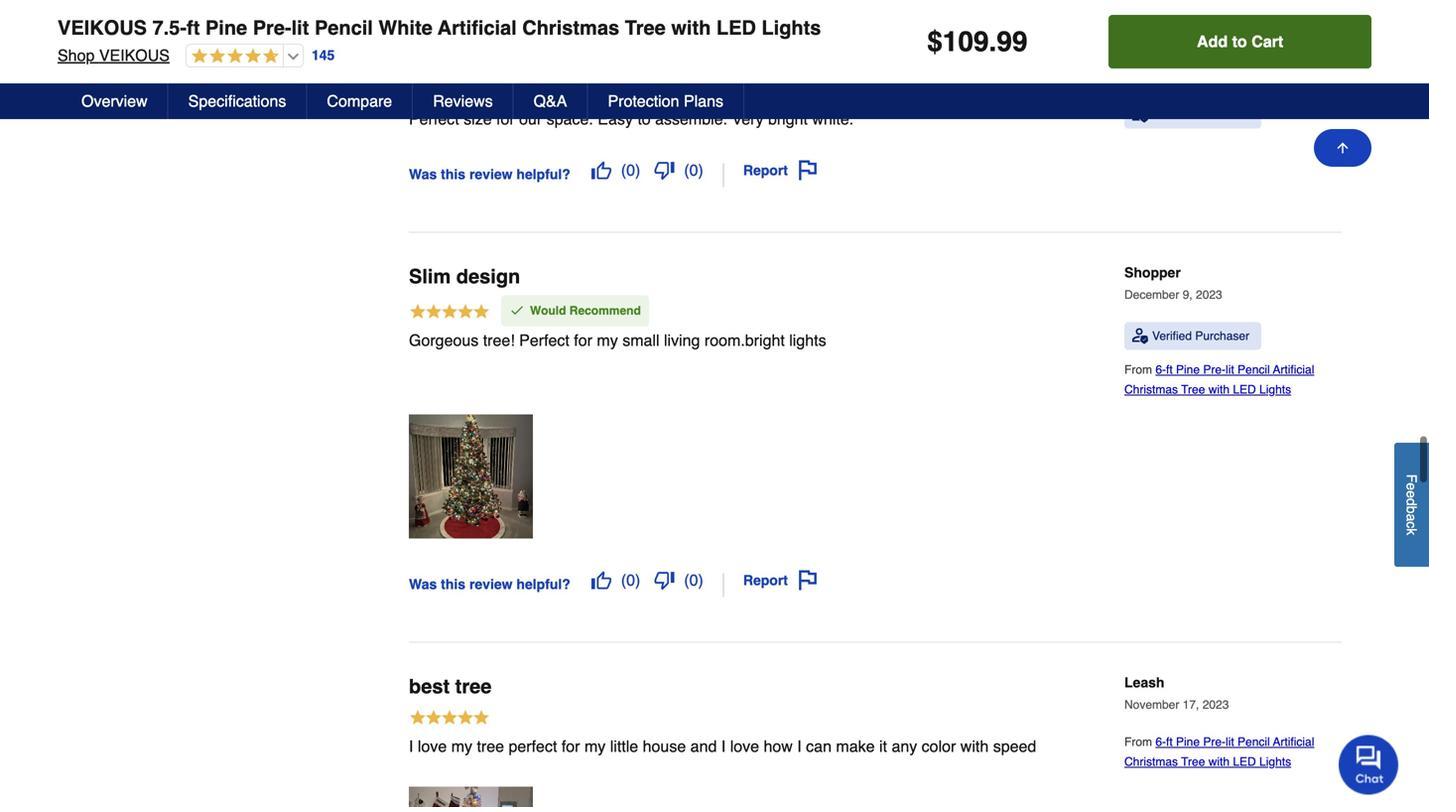 Task type: describe. For each thing, give the bounding box(es) containing it.
reviews
[[433, 92, 493, 110]]

2 vertical spatial lights
[[1260, 755, 1292, 769]]

10,
[[1183, 66, 1200, 80]]

17,
[[1183, 698, 1200, 712]]

helpful? for thumb up icon
[[517, 166, 571, 182]]

$
[[928, 26, 943, 58]]

99
[[997, 26, 1028, 58]]

f
[[1404, 474, 1420, 483]]

leash
[[1125, 674, 1165, 690]]

5 stars image for slim
[[409, 302, 491, 324]]

0 vertical spatial for
[[496, 110, 515, 128]]

verified for gorgeous tree! perfect for my small living room.bright lights
[[1153, 329, 1193, 343]]

2 6-ft pine pre-lit pencil artificial christmas tree with led lights link from the top
[[1125, 735, 1315, 769]]

) for thumb down image
[[699, 571, 704, 589]]

( 0 ) for thumb up icon
[[621, 161, 641, 179]]

pine for 2nd '6-ft pine pre-lit pencil artificial christmas tree with led lights' link
[[1177, 735, 1200, 749]]

( 0 ) for thumb up image
[[621, 571, 641, 589]]

flag image
[[798, 160, 818, 180]]

0 for thumb down icon
[[690, 161, 699, 179]]

veikous 7.5-ft pine pre-lit pencil white artificial christmas tree with led lights
[[58, 16, 822, 39]]

$ 109 . 99
[[928, 26, 1028, 58]]

would for for
[[530, 304, 566, 318]]

q&a button
[[514, 83, 588, 119]]

reviews button
[[413, 83, 514, 119]]

add
[[1198, 32, 1228, 51]]

9,
[[1183, 288, 1193, 302]]

pre- for 2nd '6-ft pine pre-lit pencil artificial christmas tree with led lights' link from the bottom of the page
[[1204, 363, 1226, 377]]

6-ft pine pre-lit pencil artificial christmas tree with led lights for 2nd '6-ft pine pre-lit pencil artificial christmas tree with led lights' link from the bottom of the page
[[1125, 363, 1315, 396]]

) for thumb down icon
[[699, 161, 704, 179]]

would for our
[[530, 82, 566, 96]]

( for thumb down image
[[684, 571, 690, 589]]

little
[[610, 737, 639, 755]]

0 vertical spatial tree
[[625, 16, 666, 39]]

1 6-ft pine pre-lit pencil artificial christmas tree with led lights link from the top
[[1125, 363, 1315, 396]]

( 0 ) for thumb down image
[[684, 571, 704, 589]]

checkmark image
[[509, 81, 525, 97]]

6- for 2nd '6-ft pine pre-lit pencil artificial christmas tree with led lights' link
[[1156, 735, 1167, 749]]

specifications
[[188, 92, 286, 110]]

0 for thumb up image
[[627, 571, 635, 589]]

can
[[806, 737, 832, 755]]

gorgeous
[[409, 331, 479, 349]]

.
[[989, 26, 997, 58]]

compare
[[327, 92, 392, 110]]

2 love from the left
[[730, 737, 760, 755]]

shop
[[58, 46, 95, 65]]

0 vertical spatial lit
[[292, 16, 309, 39]]

to inside button
[[1233, 32, 1248, 51]]

white
[[379, 16, 433, 39]]

pencil for 2nd '6-ft pine pre-lit pencil artificial christmas tree with led lights' link from the bottom of the page
[[1238, 363, 1271, 377]]

was this review helpful? for thumb up image
[[409, 576, 571, 592]]

2 vertical spatial for
[[562, 737, 580, 755]]

from for 2nd '6-ft pine pre-lit pencil artificial christmas tree with led lights' link from the bottom of the page
[[1125, 363, 1156, 377]]

protection plans
[[608, 92, 724, 110]]

( 0 ) for thumb down icon
[[684, 161, 704, 179]]

verified purchaser icon image for gorgeous tree! perfect for my small living room.bright lights
[[1133, 328, 1149, 344]]

this for thumb up icon
[[441, 166, 466, 182]]

review for thumb up icon
[[470, 166, 513, 182]]

0 vertical spatial led
[[717, 16, 756, 39]]

1 e from the top
[[1404, 483, 1420, 490]]

how
[[764, 737, 793, 755]]

recommend for space.
[[570, 82, 641, 96]]

overview button
[[62, 83, 168, 119]]

b
[[1404, 506, 1420, 514]]

f e e d b a c k
[[1404, 474, 1420, 535]]

6-ft pine pre-lit pencil artificial christmas tree with led lights for 2nd '6-ft pine pre-lit pencil artificial christmas tree with led lights' link
[[1125, 735, 1315, 769]]

) for thumb up icon
[[635, 161, 641, 179]]

https://photos us.bazaarvoice.com/photo/2/cghvdg86bg93zxm/84d6a1e1 d681 54ce b03e 5a0357e07ff7 image
[[409, 787, 533, 807]]

0 vertical spatial veikous
[[58, 16, 147, 39]]

assemble.
[[655, 110, 728, 128]]

perfect size for our space. easy to assemble. very bright white.
[[409, 110, 854, 128]]

( for thumb up icon
[[621, 161, 627, 179]]

1 december from the top
[[1125, 66, 1180, 80]]

3 i from the left
[[798, 737, 802, 755]]

tree for 2nd '6-ft pine pre-lit pencil artificial christmas tree with led lights' link
[[1182, 755, 1206, 769]]

gorgeous tree! perfect for my small living room.bright lights
[[409, 331, 827, 349]]

pencil for 2nd '6-ft pine pre-lit pencil artificial christmas tree with led lights' link
[[1238, 735, 1271, 749]]

speed
[[994, 737, 1037, 755]]

plans
[[684, 92, 724, 110]]

purchaser for gorgeous tree! perfect for my small living room.bright lights
[[1196, 329, 1250, 343]]

chat invite button image
[[1339, 734, 1400, 795]]

make
[[836, 737, 875, 755]]

artificial for 2nd '6-ft pine pre-lit pencil artificial christmas tree with led lights' link
[[1274, 735, 1315, 749]]

lit for 2nd '6-ft pine pre-lit pencil artificial christmas tree with led lights' link
[[1226, 735, 1235, 749]]

thumb up image
[[592, 570, 611, 590]]

this for thumb up image
[[441, 576, 466, 592]]

1 vertical spatial perfect
[[519, 331, 570, 349]]

a
[[1404, 514, 1420, 521]]

verified purchaser for perfect size for our space. easy to assemble. very bright white.
[[1153, 108, 1250, 121]]

any
[[892, 737, 918, 755]]

lit for 2nd '6-ft pine pre-lit pencil artificial christmas tree with led lights' link from the bottom of the page
[[1226, 363, 1235, 377]]

109
[[943, 26, 989, 58]]

0 for thumb up icon
[[627, 161, 635, 179]]

artificial for 2nd '6-ft pine pre-lit pencil artificial christmas tree with led lights' link from the bottom of the page
[[1274, 363, 1315, 377]]

size
[[464, 110, 492, 128]]

tree!
[[483, 331, 515, 349]]

) for thumb up image
[[635, 571, 641, 589]]

led for 2nd '6-ft pine pre-lit pencil artificial christmas tree with led lights' link from the bottom of the page
[[1234, 383, 1257, 396]]

house
[[643, 737, 686, 755]]

best tree
[[409, 675, 492, 698]]

was this review helpful? for thumb up icon
[[409, 166, 571, 182]]

leash november 17, 2023
[[1125, 674, 1230, 712]]

december 10, 2023
[[1125, 66, 1230, 80]]

easy
[[598, 110, 633, 128]]

4.7 stars image
[[187, 48, 279, 66]]

space.
[[547, 110, 594, 128]]

pre- for 2nd '6-ft pine pre-lit pencil artificial christmas tree with led lights' link
[[1204, 735, 1226, 749]]

5 stars image for best
[[409, 708, 491, 730]]



Task type: vqa. For each thing, say whether or not it's contained in the screenshot.
second E from the bottom of the F e e d b a c k
yes



Task type: locate. For each thing, give the bounding box(es) containing it.
verified
[[1153, 108, 1193, 121], [1153, 329, 1193, 343]]

0 vertical spatial report button
[[737, 153, 825, 187]]

1 love from the left
[[418, 737, 447, 755]]

0 right thumb up icon
[[627, 161, 635, 179]]

slim design
[[409, 265, 521, 288]]

was
[[409, 166, 437, 182], [409, 576, 437, 592]]

2023 for shopper
[[1196, 288, 1223, 302]]

report button
[[737, 153, 825, 187], [737, 563, 825, 597]]

1 vertical spatial 5 stars image
[[409, 708, 491, 730]]

( 0 ) right thumb down image
[[684, 571, 704, 589]]

from
[[1125, 363, 1156, 377], [1125, 735, 1156, 749]]

shopper december 9, 2023
[[1125, 264, 1223, 302]]

0 vertical spatial this
[[441, 166, 466, 182]]

tree left perfect
[[477, 737, 504, 755]]

1 vertical spatial pencil
[[1238, 363, 1271, 377]]

2023 right 10,
[[1203, 66, 1230, 80]]

led
[[717, 16, 756, 39], [1234, 383, 1257, 396], [1234, 755, 1257, 769]]

overview
[[81, 92, 148, 110]]

perfect down checkmark icon
[[519, 331, 570, 349]]

1 vertical spatial review
[[470, 576, 513, 592]]

2 e from the top
[[1404, 490, 1420, 498]]

my
[[597, 331, 618, 349], [451, 737, 473, 755], [585, 737, 606, 755]]

tree
[[625, 16, 666, 39], [1182, 383, 1206, 396], [1182, 755, 1206, 769]]

0 vertical spatial tree
[[455, 675, 492, 698]]

pine up "4.7 stars" image on the left
[[205, 16, 247, 39]]

https://photos us.bazaarvoice.com/photo/2/cghvdg86bg93zxm/548405fc 75fc 5e6d b652 17e32e848154 image
[[409, 414, 533, 538]]

led for 2nd '6-ft pine pre-lit pencil artificial christmas tree with led lights' link
[[1234, 755, 1257, 769]]

verified purchaser icon image down shopper december 9, 2023
[[1133, 328, 1149, 344]]

2 would recommend from the top
[[530, 304, 641, 318]]

verified down december 10, 2023
[[1153, 108, 1193, 121]]

1 was this review helpful? from the top
[[409, 166, 571, 182]]

helpful? left thumb up image
[[517, 576, 571, 592]]

2 vertical spatial pre-
[[1204, 735, 1226, 749]]

6-ft pine pre-lit pencil artificial christmas tree with led lights link
[[1125, 363, 1315, 396], [1125, 735, 1315, 769]]

perfect down 4 stars image
[[409, 110, 459, 128]]

december
[[1125, 66, 1180, 80], [1125, 288, 1180, 302]]

veikous up the shop veikous
[[58, 16, 147, 39]]

) right thumb down image
[[699, 571, 704, 589]]

1 horizontal spatial love
[[730, 737, 760, 755]]

1 verified purchaser icon image from the top
[[1133, 107, 1149, 122]]

( 0 ) right thumb down icon
[[684, 161, 704, 179]]

( for thumb up image
[[621, 571, 627, 589]]

verified for perfect size for our space. easy to assemble. very bright white.
[[1153, 108, 1193, 121]]

ft
[[187, 16, 200, 39], [1167, 363, 1173, 377], [1167, 735, 1173, 749]]

tree for 2nd '6-ft pine pre-lit pencil artificial christmas tree with led lights' link from the bottom of the page
[[1182, 383, 1206, 396]]

0 vertical spatial 2023
[[1203, 66, 1230, 80]]

verified purchaser down 9,
[[1153, 329, 1250, 343]]

purchaser for perfect size for our space. easy to assemble. very bright white.
[[1196, 108, 1250, 121]]

perfect
[[409, 110, 459, 128], [519, 331, 570, 349]]

add to cart
[[1198, 32, 1284, 51]]

to right add
[[1233, 32, 1248, 51]]

1 vertical spatial report
[[744, 572, 788, 588]]

would recommend up space.
[[530, 82, 641, 96]]

2 verified from the top
[[1153, 329, 1193, 343]]

0 vertical spatial recommend
[[570, 82, 641, 96]]

q&a
[[534, 92, 567, 110]]

tree down 17, at bottom right
[[1182, 755, 1206, 769]]

1 vertical spatial would
[[530, 304, 566, 318]]

)
[[635, 161, 641, 179], [699, 161, 704, 179], [635, 571, 641, 589], [699, 571, 704, 589]]

for left the small on the top left of page
[[574, 331, 593, 349]]

pine
[[205, 16, 247, 39], [1177, 363, 1200, 377], [1177, 735, 1200, 749]]

5 stars image up gorgeous
[[409, 302, 491, 324]]

1 vertical spatial tree
[[477, 737, 504, 755]]

verified purchaser icon image for perfect size for our space. easy to assemble. very bright white.
[[1133, 107, 1149, 122]]

was for thumb up icon
[[409, 166, 437, 182]]

1 vertical spatial verified
[[1153, 329, 1193, 343]]

0 horizontal spatial love
[[418, 737, 447, 755]]

0 vertical spatial would
[[530, 82, 566, 96]]

verified purchaser for gorgeous tree! perfect for my small living room.bright lights
[[1153, 329, 1250, 343]]

lights
[[762, 16, 822, 39], [1260, 383, 1292, 396], [1260, 755, 1292, 769]]

small
[[623, 331, 660, 349]]

checkmark image
[[509, 302, 525, 318]]

1 vertical spatial 6-ft pine pre-lit pencil artificial christmas tree with led lights link
[[1125, 735, 1315, 769]]

helpful?
[[517, 166, 571, 182], [517, 576, 571, 592]]

1 vertical spatial this
[[441, 576, 466, 592]]

arrow up image
[[1335, 140, 1351, 156]]

( 0 ) right thumb up icon
[[621, 161, 641, 179]]

shopper
[[1125, 264, 1181, 280]]

( 0 )
[[621, 161, 641, 179], [684, 161, 704, 179], [621, 571, 641, 589], [684, 571, 704, 589]]

6-
[[1156, 363, 1167, 377], [1156, 735, 1167, 749]]

veikous down '7.5-'
[[99, 46, 170, 65]]

1 horizontal spatial perfect
[[519, 331, 570, 349]]

1 verified from the top
[[1153, 108, 1193, 121]]

tree
[[455, 675, 492, 698], [477, 737, 504, 755]]

1 vertical spatial tree
[[1182, 383, 1206, 396]]

( right thumb up image
[[621, 571, 627, 589]]

would recommend up gorgeous tree! perfect for my small living room.bright lights
[[530, 304, 641, 318]]

report left flag image
[[744, 572, 788, 588]]

2 helpful? from the top
[[517, 576, 571, 592]]

1 helpful? from the top
[[517, 166, 571, 182]]

2 6- from the top
[[1156, 735, 1167, 749]]

k
[[1404, 528, 1420, 535]]

ft for 2nd '6-ft pine pre-lit pencil artificial christmas tree with led lights' link
[[1167, 735, 1173, 749]]

0 vertical spatial helpful?
[[517, 166, 571, 182]]

for left our
[[496, 110, 515, 128]]

i right and
[[722, 737, 726, 755]]

0 horizontal spatial i
[[409, 737, 413, 755]]

( right thumb up icon
[[621, 161, 627, 179]]

) left thumb down image
[[635, 571, 641, 589]]

2 was from the top
[[409, 576, 437, 592]]

1 was from the top
[[409, 166, 437, 182]]

1 vertical spatial to
[[638, 110, 651, 128]]

0 vertical spatial december
[[1125, 66, 1180, 80]]

1 vertical spatial for
[[574, 331, 593, 349]]

4 stars image
[[409, 81, 491, 102]]

d
[[1404, 498, 1420, 506]]

1 vertical spatial pine
[[1177, 363, 1200, 377]]

2 from from the top
[[1125, 735, 1156, 749]]

2 vertical spatial lit
[[1226, 735, 1235, 749]]

6- down shopper december 9, 2023
[[1156, 363, 1167, 377]]

flag image
[[798, 570, 818, 590]]

2 review from the top
[[470, 576, 513, 592]]

christmas
[[523, 16, 620, 39], [1125, 383, 1179, 396], [1125, 755, 1179, 769]]

0 horizontal spatial to
[[638, 110, 651, 128]]

white.
[[813, 110, 854, 128]]

2 vertical spatial ft
[[1167, 735, 1173, 749]]

was this review helpful?
[[409, 166, 571, 182], [409, 576, 571, 592]]

recommend up gorgeous tree! perfect for my small living room.bright lights
[[570, 304, 641, 318]]

2023
[[1203, 66, 1230, 80], [1196, 288, 1223, 302], [1203, 698, 1230, 712]]

compare button
[[307, 83, 413, 119]]

2 this from the top
[[441, 576, 466, 592]]

0 vertical spatial 6-ft pine pre-lit pencil artificial christmas tree with led lights
[[1125, 363, 1315, 396]]

2 vertical spatial 2023
[[1203, 698, 1230, 712]]

0 right thumb down icon
[[690, 161, 699, 179]]

1 6- from the top
[[1156, 363, 1167, 377]]

2023 inside leash november 17, 2023
[[1203, 698, 1230, 712]]

2 purchaser from the top
[[1196, 329, 1250, 343]]

1 i from the left
[[409, 737, 413, 755]]

2 would from the top
[[530, 304, 566, 318]]

tree up the protection
[[625, 16, 666, 39]]

purchaser down shopper december 9, 2023
[[1196, 329, 1250, 343]]

1 vertical spatial ft
[[1167, 363, 1173, 377]]

1 vertical spatial was this review helpful?
[[409, 576, 571, 592]]

0 vertical spatial report
[[744, 162, 788, 178]]

tree right best
[[455, 675, 492, 698]]

report left flag icon in the right of the page
[[744, 162, 788, 178]]

1 5 stars image from the top
[[409, 302, 491, 324]]

0 vertical spatial christmas
[[523, 16, 620, 39]]

1 vertical spatial veikous
[[99, 46, 170, 65]]

0 vertical spatial 6-ft pine pre-lit pencil artificial christmas tree with led lights link
[[1125, 363, 1315, 396]]

best
[[409, 675, 450, 698]]

would right checkmark icon
[[530, 304, 566, 318]]

verified purchaser icon image down december 10, 2023
[[1133, 107, 1149, 122]]

2 report from the top
[[744, 572, 788, 588]]

color
[[922, 737, 957, 755]]

love down best
[[418, 737, 447, 755]]

1 from from the top
[[1125, 363, 1156, 377]]

it
[[880, 737, 888, 755]]

specifications button
[[168, 83, 307, 119]]

and
[[691, 737, 717, 755]]

purchaser down 10,
[[1196, 108, 1250, 121]]

for
[[496, 110, 515, 128], [574, 331, 593, 349], [562, 737, 580, 755]]

1 vertical spatial from
[[1125, 735, 1156, 749]]

christmas for 2nd '6-ft pine pre-lit pencil artificial christmas tree with led lights' link from the bottom of the page
[[1125, 383, 1179, 396]]

pre- down leash november 17, 2023
[[1204, 735, 1226, 749]]

for right perfect
[[562, 737, 580, 755]]

from down shopper december 9, 2023
[[1125, 363, 1156, 377]]

from down november
[[1125, 735, 1156, 749]]

my left little
[[585, 737, 606, 755]]

would recommend
[[530, 82, 641, 96], [530, 304, 641, 318]]

e up the d
[[1404, 483, 1420, 490]]

1 purchaser from the top
[[1196, 108, 1250, 121]]

november
[[1125, 698, 1180, 712]]

our
[[519, 110, 542, 128]]

c
[[1404, 521, 1420, 528]]

2 vertical spatial pencil
[[1238, 735, 1271, 749]]

0 vertical spatial perfect
[[409, 110, 459, 128]]

( right thumb down icon
[[684, 161, 690, 179]]

1 horizontal spatial i
[[722, 737, 726, 755]]

1 vertical spatial lit
[[1226, 363, 1235, 377]]

1 report from the top
[[744, 162, 788, 178]]

was for thumb up image
[[409, 576, 437, 592]]

very
[[732, 110, 764, 128]]

report button for thumb down icon
[[737, 153, 825, 187]]

i love my tree perfect for my little house and i love how i can make it any color with speed
[[409, 737, 1037, 755]]

shop veikous
[[58, 46, 170, 65]]

ft down shopper december 9, 2023
[[1167, 363, 1173, 377]]

0 vertical spatial verified purchaser icon image
[[1133, 107, 1149, 122]]

would right checkmark image
[[530, 82, 566, 96]]

6-ft pine pre-lit pencil artificial christmas tree with led lights down 9,
[[1125, 363, 1315, 396]]

would recommend for my
[[530, 304, 641, 318]]

2 horizontal spatial i
[[798, 737, 802, 755]]

1 vertical spatial christmas
[[1125, 383, 1179, 396]]

my left the small on the top left of page
[[597, 331, 618, 349]]

2023 for leash
[[1203, 698, 1230, 712]]

report for flag icon in the right of the page
[[744, 162, 788, 178]]

i down best
[[409, 737, 413, 755]]

tree down 9,
[[1182, 383, 1206, 396]]

1 vertical spatial verified purchaser icon image
[[1133, 328, 1149, 344]]

recommend up easy on the top left
[[570, 82, 641, 96]]

report
[[744, 162, 788, 178], [744, 572, 788, 588]]

0 right thumb up image
[[627, 571, 635, 589]]

0 vertical spatial purchaser
[[1196, 108, 1250, 121]]

lights
[[790, 331, 827, 349]]

december inside shopper december 9, 2023
[[1125, 288, 1180, 302]]

0 vertical spatial pre-
[[253, 16, 292, 39]]

2 vertical spatial led
[[1234, 755, 1257, 769]]

december down shopper
[[1125, 288, 1180, 302]]

1 vertical spatial was
[[409, 576, 437, 592]]

report button for thumb down image
[[737, 563, 825, 597]]

0 vertical spatial from
[[1125, 363, 1156, 377]]

report for flag image
[[744, 572, 788, 588]]

room.bright
[[705, 331, 785, 349]]

ft down november
[[1167, 735, 1173, 749]]

0 vertical spatial to
[[1233, 32, 1248, 51]]

review
[[470, 166, 513, 182], [470, 576, 513, 592]]

2 i from the left
[[722, 737, 726, 755]]

0 vertical spatial verified
[[1153, 108, 1193, 121]]

1 vertical spatial 2023
[[1196, 288, 1223, 302]]

from for 2nd '6-ft pine pre-lit pencil artificial christmas tree with led lights' link
[[1125, 735, 1156, 749]]

1 recommend from the top
[[570, 82, 641, 96]]

slim
[[409, 265, 451, 288]]

2 vertical spatial pine
[[1177, 735, 1200, 749]]

2 vertical spatial artificial
[[1274, 735, 1315, 749]]

add to cart button
[[1109, 15, 1372, 69]]

ft for 2nd '6-ft pine pre-lit pencil artificial christmas tree with led lights' link from the bottom of the page
[[1167, 363, 1173, 377]]

0
[[627, 161, 635, 179], [690, 161, 699, 179], [627, 571, 635, 589], [690, 571, 699, 589]]

0 vertical spatial review
[[470, 166, 513, 182]]

to right easy on the top left
[[638, 110, 651, 128]]

6-ft pine pre-lit pencil artificial christmas tree with led lights link down 9,
[[1125, 363, 1315, 396]]

2 verified purchaser from the top
[[1153, 329, 1250, 343]]

1 vertical spatial would recommend
[[530, 304, 641, 318]]

thumb up image
[[592, 160, 611, 180]]

) left thumb down icon
[[635, 161, 641, 179]]

( for thumb down icon
[[684, 161, 690, 179]]

cart
[[1252, 32, 1284, 51]]

love left how
[[730, 737, 760, 755]]

1 vertical spatial verified purchaser
[[1153, 329, 1250, 343]]

2 verified purchaser icon image from the top
[[1133, 328, 1149, 344]]

0 for thumb down image
[[690, 571, 699, 589]]

pine down 17, at bottom right
[[1177, 735, 1200, 749]]

1 vertical spatial 6-
[[1156, 735, 1167, 749]]

1 vertical spatial helpful?
[[517, 576, 571, 592]]

0 vertical spatial was
[[409, 166, 437, 182]]

to
[[1233, 32, 1248, 51], [638, 110, 651, 128]]

2 6-ft pine pre-lit pencil artificial christmas tree with led lights from the top
[[1125, 735, 1315, 769]]

0 vertical spatial would recommend
[[530, 82, 641, 96]]

thumb down image
[[655, 570, 674, 590]]

1 vertical spatial recommend
[[570, 304, 641, 318]]

1 vertical spatial pre-
[[1204, 363, 1226, 377]]

2 recommend from the top
[[570, 304, 641, 318]]

f e e d b a c k button
[[1395, 443, 1430, 567]]

6- down november
[[1156, 735, 1167, 749]]

0 vertical spatial ft
[[187, 16, 200, 39]]

1 6-ft pine pre-lit pencil artificial christmas tree with led lights from the top
[[1125, 363, 1315, 396]]

2 was this review helpful? from the top
[[409, 576, 571, 592]]

2023 right 9,
[[1196, 288, 1223, 302]]

6- for 2nd '6-ft pine pre-lit pencil artificial christmas tree with led lights' link from the bottom of the page
[[1156, 363, 1167, 377]]

verified purchaser icon image
[[1133, 107, 1149, 122], [1133, 328, 1149, 344]]

review for thumb up image
[[470, 576, 513, 592]]

) right thumb down icon
[[699, 161, 704, 179]]

protection
[[608, 92, 680, 110]]

1 vertical spatial artificial
[[1274, 363, 1315, 377]]

design
[[457, 265, 521, 288]]

1 vertical spatial 6-ft pine pre-lit pencil artificial christmas tree with led lights
[[1125, 735, 1315, 769]]

2 vertical spatial tree
[[1182, 755, 1206, 769]]

would recommend for space.
[[530, 82, 641, 96]]

2 5 stars image from the top
[[409, 708, 491, 730]]

1 would recommend from the top
[[530, 82, 641, 96]]

6-ft pine pre-lit pencil artificial christmas tree with led lights
[[1125, 363, 1315, 396], [1125, 735, 1315, 769]]

6-ft pine pre-lit pencil artificial christmas tree with led lights link down 17, at bottom right
[[1125, 735, 1315, 769]]

0 vertical spatial verified purchaser
[[1153, 108, 1250, 121]]

145
[[312, 47, 335, 63]]

helpful? down our
[[517, 166, 571, 182]]

1 verified purchaser from the top
[[1153, 108, 1250, 121]]

(
[[621, 161, 627, 179], [684, 161, 690, 179], [621, 571, 627, 589], [684, 571, 690, 589]]

bright
[[768, 110, 808, 128]]

2023 inside shopper december 9, 2023
[[1196, 288, 1223, 302]]

verified purchaser down 10,
[[1153, 108, 1250, 121]]

pre- up "4.7 stars" image on the left
[[253, 16, 292, 39]]

6-ft pine pre-lit pencil artificial christmas tree with led lights down 17, at bottom right
[[1125, 735, 1315, 769]]

0 vertical spatial artificial
[[438, 16, 517, 39]]

lit
[[292, 16, 309, 39], [1226, 363, 1235, 377], [1226, 735, 1235, 749]]

2 vertical spatial christmas
[[1125, 755, 1179, 769]]

2 report button from the top
[[737, 563, 825, 597]]

perfect
[[509, 737, 557, 755]]

pencil
[[315, 16, 373, 39], [1238, 363, 1271, 377], [1238, 735, 1271, 749]]

1 report button from the top
[[737, 153, 825, 187]]

1 vertical spatial report button
[[737, 563, 825, 597]]

pine for 2nd '6-ft pine pre-lit pencil artificial christmas tree with led lights' link from the bottom of the page
[[1177, 363, 1200, 377]]

christmas for 2nd '6-ft pine pre-lit pencil artificial christmas tree with led lights' link
[[1125, 755, 1179, 769]]

1 vertical spatial led
[[1234, 383, 1257, 396]]

thumb down image
[[655, 160, 674, 180]]

( 0 ) right thumb up image
[[621, 571, 641, 589]]

0 vertical spatial lights
[[762, 16, 822, 39]]

1 would from the top
[[530, 82, 566, 96]]

december left 10,
[[1125, 66, 1180, 80]]

0 vertical spatial pine
[[205, 16, 247, 39]]

2 december from the top
[[1125, 288, 1180, 302]]

0 vertical spatial pencil
[[315, 16, 373, 39]]

protection plans button
[[588, 83, 745, 119]]

verified down 9,
[[1153, 329, 1193, 343]]

i left can
[[798, 737, 802, 755]]

7.5-
[[152, 16, 187, 39]]

2023 right 17, at bottom right
[[1203, 698, 1230, 712]]

1 horizontal spatial to
[[1233, 32, 1248, 51]]

0 horizontal spatial perfect
[[409, 110, 459, 128]]

helpful? for thumb up image
[[517, 576, 571, 592]]

1 vertical spatial december
[[1125, 288, 1180, 302]]

1 this from the top
[[441, 166, 466, 182]]

1 review from the top
[[470, 166, 513, 182]]

( right thumb down image
[[684, 571, 690, 589]]

ft up "4.7 stars" image on the left
[[187, 16, 200, 39]]

e up b on the right bottom of the page
[[1404, 490, 1420, 498]]

5 stars image down best tree at the bottom
[[409, 708, 491, 730]]

i
[[409, 737, 413, 755], [722, 737, 726, 755], [798, 737, 802, 755]]

0 right thumb down image
[[690, 571, 699, 589]]

1 vertical spatial purchaser
[[1196, 329, 1250, 343]]

0 vertical spatial 6-
[[1156, 363, 1167, 377]]

pine down 9,
[[1177, 363, 1200, 377]]

5 stars image
[[409, 302, 491, 324], [409, 708, 491, 730]]

pre- down shopper december 9, 2023
[[1204, 363, 1226, 377]]

recommend for my
[[570, 304, 641, 318]]

this
[[441, 166, 466, 182], [441, 576, 466, 592]]

my up https://photos us.bazaarvoice.com/photo/2/cghvdg86bg93zxm/84d6a1e1 d681 54ce b03e 5a0357e07ff7
[[451, 737, 473, 755]]

living
[[664, 331, 700, 349]]

0 vertical spatial 5 stars image
[[409, 302, 491, 324]]

0 vertical spatial was this review helpful?
[[409, 166, 571, 182]]

1 vertical spatial lights
[[1260, 383, 1292, 396]]



